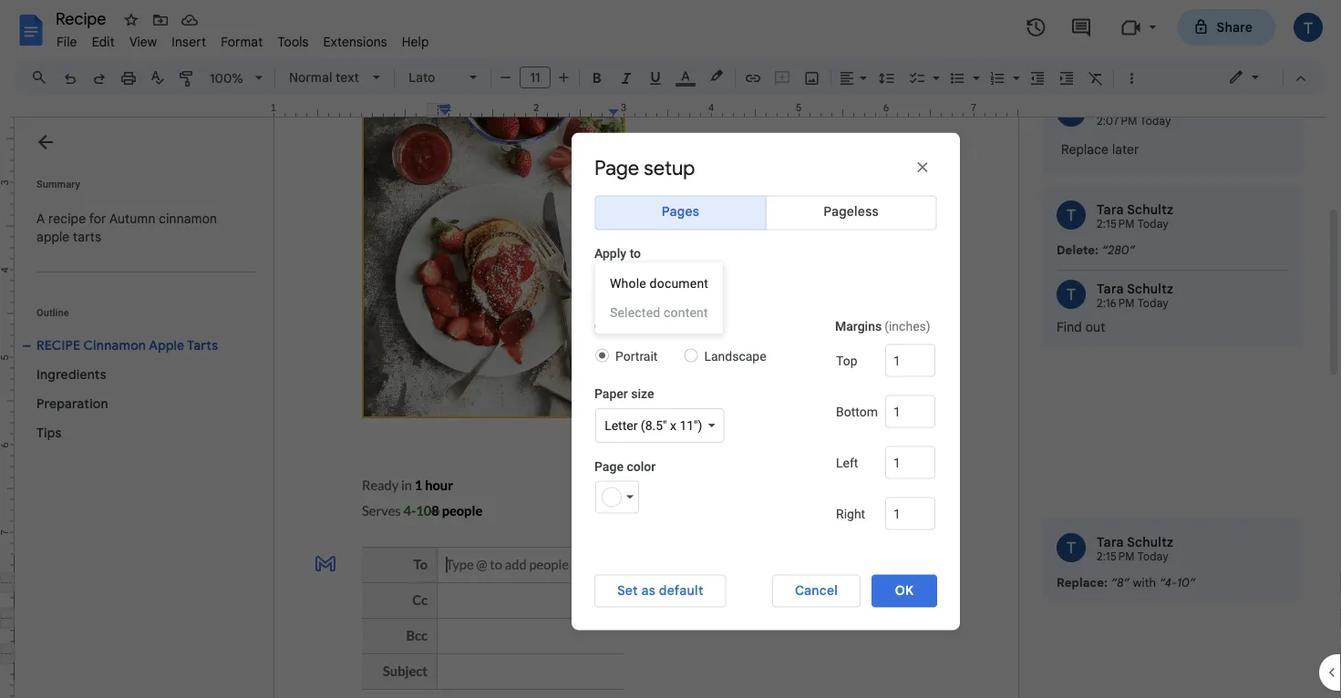 Task type: vqa. For each thing, say whether or not it's contained in the screenshot.
tab list inside Page setup dialog
yes



Task type: describe. For each thing, give the bounding box(es) containing it.
2:16 pm
[[1097, 297, 1136, 311]]

pageless
[[824, 204, 879, 220]]

delete:
[[1057, 243, 1099, 258]]

apply to
[[595, 246, 641, 261]]

paper size
[[595, 387, 655, 402]]

schultz inside tara schultz 2:16 pm today
[[1128, 281, 1174, 297]]

apply to whole document option
[[604, 277, 702, 295]]

letter
[[605, 418, 638, 433]]

selected
[[610, 305, 661, 320]]

2:07 pm
[[1097, 115, 1138, 129]]

letter (8.5" x 11")
[[605, 418, 703, 433]]

selected content
[[610, 305, 709, 320]]

Star checkbox
[[119, 7, 144, 33]]

Left text field
[[886, 447, 936, 480]]

Landscape radio
[[678, 344, 773, 371]]

page setup heading
[[595, 156, 777, 181]]

top
[[837, 353, 858, 368]]

tara schultz 2:15 pm today for with
[[1097, 535, 1174, 565]]

set as default button
[[595, 575, 727, 608]]

pages tab panel
[[589, 245, 938, 553]]

share. private to only me. image
[[1194, 19, 1210, 35]]

left
[[837, 456, 859, 471]]

today for tara schultz image
[[1138, 297, 1169, 311]]

schultz for delete: "280"
[[1128, 202, 1174, 218]]

content
[[664, 305, 709, 320]]

letter, 8.5 inches by 11 inches option
[[604, 417, 704, 435]]

document inside apply to whole document option
[[644, 278, 701, 293]]

find out
[[1057, 320, 1106, 336]]

whole document inside menu
[[610, 276, 709, 291]]

tara schultz image for replace:
[[1057, 534, 1087, 563]]

tara schultz 2:16 pm today
[[1097, 281, 1174, 311]]

page for page color
[[595, 459, 624, 474]]

schultz for with
[[1128, 535, 1174, 551]]

today right 2:07 pm
[[1141, 115, 1172, 129]]

whole inside option
[[605, 278, 640, 293]]

(8.5"
[[641, 418, 667, 433]]

margins
[[836, 319, 882, 334]]

delete: "280"
[[1057, 243, 1136, 258]]

menu bar inside menu bar banner
[[49, 24, 437, 54]]

11")
[[680, 418, 703, 433]]

document up content
[[650, 276, 709, 291]]

Top text field
[[886, 345, 936, 377]]

x
[[671, 418, 677, 433]]

selected content menu item
[[610, 304, 709, 322]]

"280"
[[1103, 243, 1136, 258]]

set as default
[[618, 584, 704, 600]]

2:07 pm today
[[1097, 115, 1172, 129]]



Task type: locate. For each thing, give the bounding box(es) containing it.
margins (inches)
[[836, 319, 931, 334]]

find
[[1057, 320, 1083, 336]]

as
[[642, 584, 656, 600]]

tara schultz 2:15 pm today for delete: "280"
[[1097, 202, 1174, 232]]

page setup
[[595, 156, 696, 181]]

1 2:15 pm from the top
[[1097, 218, 1136, 232]]

1 page from the top
[[595, 156, 640, 181]]

tara schultz image up replace:
[[1057, 534, 1087, 563]]

ok button
[[872, 575, 938, 608]]

cancel button
[[773, 575, 861, 608]]

2 2:15 pm from the top
[[1097, 551, 1136, 565]]

menu
[[596, 263, 724, 334]]

group
[[836, 318, 938, 553]]

2 vertical spatial schultz
[[1128, 535, 1174, 551]]

orientation option group
[[589, 318, 774, 385]]

with
[[1134, 576, 1157, 591]]

2:15 pm for "280"
[[1097, 218, 1136, 232]]

3 schultz from the top
[[1128, 535, 1174, 551]]

right
[[837, 507, 866, 522]]

2:15 pm up "280"
[[1097, 218, 1136, 232]]

replace:
[[1057, 576, 1109, 591]]

default
[[659, 584, 704, 600]]

tara inside tara schultz 2:16 pm today
[[1097, 281, 1125, 297]]

page inside "tab panel"
[[595, 459, 624, 474]]

3 tara from the top
[[1097, 535, 1125, 551]]

tab list inside page setup "dialog"
[[595, 196, 938, 245]]

later
[[1113, 142, 1140, 158]]

tara
[[1097, 202, 1125, 218], [1097, 281, 1125, 297], [1097, 535, 1125, 551]]

out
[[1086, 320, 1106, 336]]

today up tara schultz 2:16 pm today
[[1138, 218, 1169, 232]]

1 vertical spatial 2:15 pm
[[1097, 551, 1136, 565]]

replace: "8" with "4-10"
[[1057, 576, 1197, 591]]

whole document inside option
[[605, 278, 701, 293]]

0 vertical spatial tara
[[1097, 202, 1125, 218]]

tara schultz image
[[1057, 281, 1087, 310]]

tab list containing pages
[[595, 196, 938, 245]]

whole
[[610, 276, 647, 291], [605, 278, 640, 293]]

tara up "280"
[[1097, 202, 1125, 218]]

page
[[595, 156, 640, 181], [595, 459, 624, 474]]

whole document
[[610, 276, 709, 291], [605, 278, 701, 293]]

Portrait radio
[[589, 344, 665, 371]]

1 vertical spatial tara
[[1097, 281, 1125, 297]]

page left setup
[[595, 156, 640, 181]]

group containing margins
[[836, 318, 938, 553]]

2:15 pm
[[1097, 218, 1136, 232], [1097, 551, 1136, 565]]

(inches)
[[885, 319, 931, 334]]

tara up "8"
[[1097, 535, 1125, 551]]

size
[[632, 387, 655, 402]]

0 vertical spatial page
[[595, 156, 640, 181]]

2 vertical spatial tara
[[1097, 535, 1125, 551]]

menu containing whole document
[[596, 263, 724, 334]]

0 vertical spatial schultz
[[1128, 202, 1174, 218]]

menu bar
[[49, 24, 437, 54]]

0 vertical spatial 2:15 pm
[[1097, 218, 1136, 232]]

2:15 pm up "8"
[[1097, 551, 1136, 565]]

Right text field
[[886, 498, 936, 531]]

0 vertical spatial tara schultz image
[[1057, 201, 1087, 230]]

replace
[[1062, 142, 1109, 158]]

today
[[1141, 115, 1172, 129], [1138, 218, 1169, 232], [1138, 297, 1169, 311], [1138, 551, 1169, 565]]

tara right tara schultz image
[[1097, 281, 1125, 297]]

today inside tara schultz 2:16 pm today
[[1138, 297, 1169, 311]]

Bottom text field
[[886, 396, 936, 428]]

tara for "8"
[[1097, 535, 1125, 551]]

pages
[[662, 204, 700, 220]]

Menus field
[[23, 65, 63, 90]]

"8"
[[1112, 576, 1130, 591]]

ok
[[896, 584, 914, 600]]

today up with
[[1138, 551, 1169, 565]]

page up the page color white icon
[[595, 459, 624, 474]]

paper size list box
[[596, 409, 725, 443]]

paper
[[595, 387, 628, 402]]

setup
[[644, 156, 696, 181]]

to
[[630, 246, 641, 261]]

cancel
[[795, 584, 838, 600]]

set
[[618, 584, 638, 600]]

portrait
[[616, 350, 658, 365]]

tara schultz image up delete: at right top
[[1057, 201, 1087, 230]]

tara schultz 2:15 pm today up "280"
[[1097, 202, 1174, 232]]

color
[[627, 459, 656, 474]]

schultz down "280"
[[1128, 281, 1174, 297]]

schultz up "280"
[[1128, 202, 1174, 218]]

document
[[650, 276, 709, 291], [644, 278, 701, 293]]

menu bar banner
[[0, 0, 1342, 699]]

tara schultz 2:15 pm today
[[1097, 202, 1174, 232], [1097, 535, 1174, 565]]

menu inside page setup application
[[596, 263, 724, 334]]

2:15 pm for "8"
[[1097, 551, 1136, 565]]

tara schultz image
[[1057, 201, 1087, 230], [1057, 534, 1087, 563]]

tara schultz image for delete:
[[1057, 201, 1087, 230]]

document up selected content
[[644, 278, 701, 293]]

today for tara schultz icon corresponding to replace:
[[1138, 551, 1169, 565]]

group inside pages "tab panel"
[[836, 318, 938, 553]]

page color
[[595, 459, 656, 474]]

0 vertical spatial tara schultz 2:15 pm today
[[1097, 202, 1174, 232]]

today for tara schultz icon related to delete:
[[1138, 218, 1169, 232]]

1 tara schultz 2:15 pm today from the top
[[1097, 202, 1174, 232]]

2 tara schultz image from the top
[[1057, 534, 1087, 563]]

page for page setup
[[595, 156, 640, 181]]

1 vertical spatial schultz
[[1128, 281, 1174, 297]]

"4-
[[1160, 576, 1178, 591]]

2 tara from the top
[[1097, 281, 1125, 297]]

1 schultz from the top
[[1128, 202, 1174, 218]]

tara for "280"
[[1097, 202, 1125, 218]]

10"
[[1178, 576, 1197, 591]]

tara schultz 2:15 pm today up replace: "8" with "4-10"
[[1097, 535, 1174, 565]]

page setup application
[[0, 0, 1342, 699]]

schultz
[[1128, 202, 1174, 218], [1128, 281, 1174, 297], [1128, 535, 1174, 551]]

tab list
[[595, 196, 938, 245]]

landscape
[[705, 350, 767, 365]]

bottom
[[837, 404, 879, 420]]

replace later
[[1062, 142, 1140, 158]]

1 tara schultz image from the top
[[1057, 201, 1087, 230]]

page setup dialog
[[572, 133, 961, 631]]

main toolbar
[[54, 0, 1147, 378]]

2 schultz from the top
[[1128, 281, 1174, 297]]

2 page from the top
[[595, 459, 624, 474]]

Rename text field
[[49, 7, 117, 29]]

1 tara from the top
[[1097, 202, 1125, 218]]

1 vertical spatial tara schultz 2:15 pm today
[[1097, 535, 1174, 565]]

1 vertical spatial page
[[595, 459, 624, 474]]

2 tara schultz 2:15 pm today from the top
[[1097, 535, 1174, 565]]

apply
[[595, 246, 627, 261]]

today right 2:16 pm
[[1138, 297, 1169, 311]]

1 vertical spatial tara schultz image
[[1057, 534, 1087, 563]]

orientation
[[595, 319, 658, 334]]

page color white image
[[602, 488, 622, 508]]

schultz up with
[[1128, 535, 1174, 551]]



